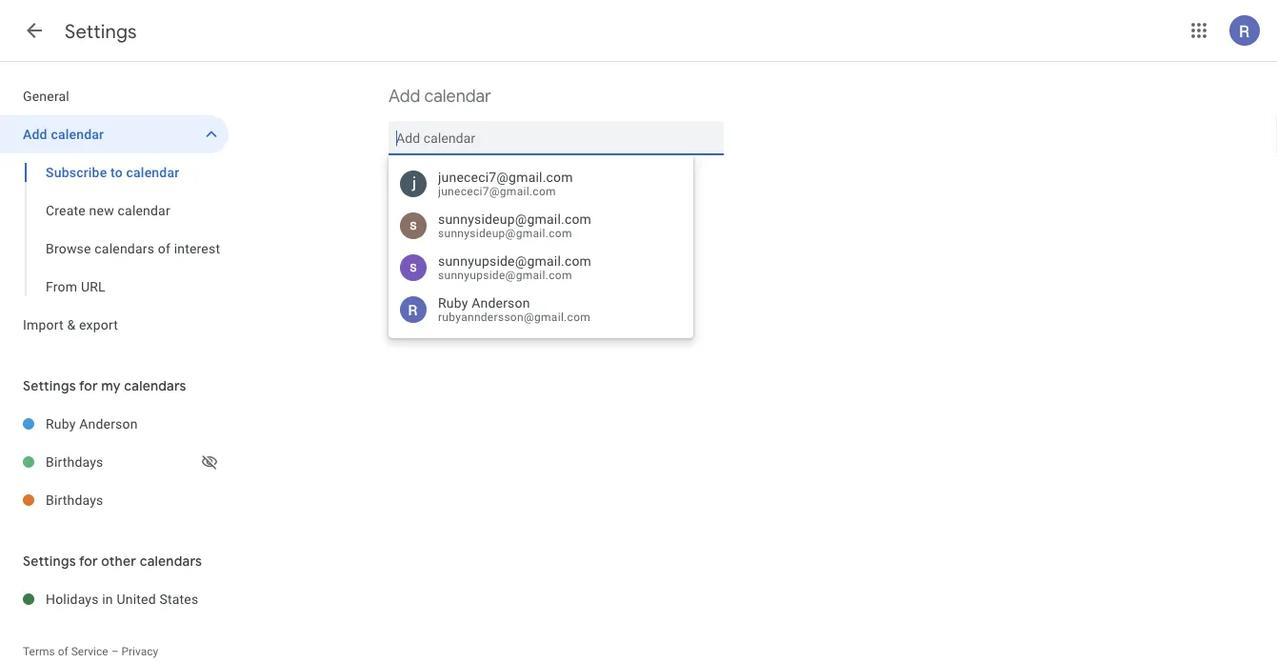 Task type: describe. For each thing, give the bounding box(es) containing it.
states
[[159, 591, 198, 607]]

holidays in united states tree item
[[0, 580, 229, 618]]

privacy link
[[121, 645, 158, 658]]

service
[[71, 645, 108, 658]]

settings for settings for other calendars
[[23, 553, 76, 570]]

calendars for my
[[124, 377, 186, 394]]

import
[[23, 317, 64, 333]]

add inside tree item
[[23, 126, 47, 142]]

settings for settings for my calendars
[[23, 377, 76, 394]]

holidays in united states link
[[46, 580, 229, 618]]

terms of service link
[[23, 645, 108, 658]]

1 horizontal spatial add
[[389, 85, 421, 107]]

ruby for ruby anderson rubyanndersson@gmail.com
[[438, 295, 468, 311]]

add calendar inside tree item
[[23, 126, 104, 142]]

from
[[46, 279, 77, 294]]

settings for my calendars
[[23, 377, 186, 394]]

ruby anderson tree item
[[0, 405, 229, 443]]

subscribe to calendar
[[46, 164, 179, 180]]

1 sunnyupside@gmail.com from the top
[[438, 253, 592, 269]]

browse calendars of interest
[[46, 241, 220, 256]]

sunnyupside@gmail.com inside sunnyupside@gmail.com sunnyupside@gmail.com
[[438, 269, 572, 282]]

interest
[[174, 241, 220, 256]]

junececi7@gmail.com inside junececi7@gmail.com junececi7@gmail.com
[[438, 185, 556, 198]]

create
[[46, 202, 86, 218]]

2 birthdays link from the top
[[46, 481, 229, 519]]

for for my
[[79, 377, 98, 394]]

group containing subscribe to calendar
[[0, 153, 229, 306]]

to
[[111, 164, 123, 180]]

&
[[67, 317, 76, 333]]

browse
[[46, 241, 91, 256]]

sunnysideup@gmail.com sunnysideup@gmail.com
[[438, 211, 592, 240]]

tree containing general
[[0, 77, 229, 344]]

for for other
[[79, 553, 98, 570]]

1 vertical spatial of
[[58, 645, 68, 658]]

1 birthdays from the top
[[46, 454, 103, 470]]

from url
[[46, 279, 105, 294]]

2 birthdays from the top
[[46, 492, 103, 508]]

Add calendar text field
[[396, 121, 716, 155]]

ruby anderson
[[46, 416, 138, 432]]

junececi7@gmail.com junececi7@gmail.com
[[438, 169, 573, 198]]

anderson for ruby anderson rubyanndersson@gmail.com
[[472, 295, 530, 311]]

add calendar tree item
[[0, 115, 229, 153]]

sunnysideup@gmail.com inside 'sunnysideup@gmail.com sunnysideup@gmail.com'
[[438, 227, 572, 240]]

url
[[81, 279, 105, 294]]



Task type: vqa. For each thing, say whether or not it's contained in the screenshot.
26 element
no



Task type: locate. For each thing, give the bounding box(es) containing it.
birthdays link down ruby anderson
[[46, 443, 198, 481]]

ruby inside ruby anderson rubyanndersson@gmail.com
[[438, 295, 468, 311]]

0 vertical spatial ruby
[[438, 295, 468, 311]]

calendars right my
[[124, 377, 186, 394]]

0 horizontal spatial add calendar
[[23, 126, 104, 142]]

holidays in united states
[[46, 591, 198, 607]]

0 vertical spatial for
[[79, 377, 98, 394]]

anderson
[[472, 295, 530, 311], [79, 416, 138, 432]]

tree
[[0, 77, 229, 344]]

go back image
[[23, 19, 46, 42]]

birthdays
[[46, 454, 103, 470], [46, 492, 103, 508]]

add
[[389, 85, 421, 107], [23, 126, 47, 142]]

for left the other
[[79, 553, 98, 570]]

ruby down the settings for my calendars
[[46, 416, 76, 432]]

settings for settings
[[65, 19, 137, 43]]

list box
[[389, 163, 694, 331]]

general
[[23, 88, 70, 104]]

0 vertical spatial of
[[158, 241, 171, 256]]

of left interest
[[158, 241, 171, 256]]

2 vertical spatial settings
[[23, 553, 76, 570]]

united
[[117, 591, 156, 607]]

1 vertical spatial anderson
[[79, 416, 138, 432]]

0 vertical spatial add calendar
[[389, 85, 491, 107]]

birthdays up "settings for other calendars"
[[46, 492, 103, 508]]

anderson for ruby anderson
[[79, 416, 138, 432]]

anderson down sunnyupside@gmail.com sunnyupside@gmail.com
[[472, 295, 530, 311]]

other
[[101, 553, 136, 570]]

create new calendar
[[46, 202, 170, 218]]

terms
[[23, 645, 55, 658]]

1 horizontal spatial add calendar
[[389, 85, 491, 107]]

import & export
[[23, 317, 118, 333]]

0 horizontal spatial of
[[58, 645, 68, 658]]

export
[[79, 317, 118, 333]]

my
[[101, 377, 121, 394]]

anderson down my
[[79, 416, 138, 432]]

2 birthdays tree item from the top
[[0, 481, 229, 519]]

list box containing junececi7@gmail.com
[[389, 163, 694, 331]]

birthdays down ruby anderson
[[46, 454, 103, 470]]

birthdays tree item up "settings for other calendars"
[[0, 481, 229, 519]]

1 vertical spatial settings
[[23, 377, 76, 394]]

settings for my calendars tree
[[0, 405, 229, 519]]

privacy
[[121, 645, 158, 658]]

–
[[111, 645, 119, 658]]

1 vertical spatial add calendar
[[23, 126, 104, 142]]

of right terms
[[58, 645, 68, 658]]

settings up holidays
[[23, 553, 76, 570]]

add calendar
[[389, 85, 491, 107], [23, 126, 104, 142]]

sunnyupside@gmail.com
[[438, 253, 592, 269], [438, 269, 572, 282]]

1 horizontal spatial anderson
[[472, 295, 530, 311]]

calendars for other
[[140, 553, 202, 570]]

junececi7@gmail.com
[[438, 169, 573, 185], [438, 185, 556, 198]]

2 vertical spatial calendars
[[140, 553, 202, 570]]

calendars up states
[[140, 553, 202, 570]]

0 vertical spatial birthdays
[[46, 454, 103, 470]]

0 vertical spatial add
[[389, 85, 421, 107]]

settings for other calendars
[[23, 553, 202, 570]]

terms of service – privacy
[[23, 645, 158, 658]]

birthdays tree item
[[0, 443, 229, 481], [0, 481, 229, 519]]

1 vertical spatial ruby
[[46, 416, 76, 432]]

1 for from the top
[[79, 377, 98, 394]]

of inside group
[[158, 241, 171, 256]]

birthdays tree item down ruby anderson
[[0, 443, 229, 481]]

1 vertical spatial add
[[23, 126, 47, 142]]

1 sunnysideup@gmail.com from the top
[[438, 211, 592, 227]]

2 sunnyupside@gmail.com from the top
[[438, 269, 572, 282]]

0 horizontal spatial anderson
[[79, 416, 138, 432]]

1 vertical spatial calendars
[[124, 377, 186, 394]]

1 horizontal spatial of
[[158, 241, 171, 256]]

settings
[[65, 19, 137, 43], [23, 377, 76, 394], [23, 553, 76, 570]]

ruby
[[438, 295, 468, 311], [46, 416, 76, 432]]

holidays
[[46, 591, 99, 607]]

subscribe
[[46, 164, 107, 180]]

of
[[158, 241, 171, 256], [58, 645, 68, 658]]

for left my
[[79, 377, 98, 394]]

1 vertical spatial birthdays
[[46, 492, 103, 508]]

1 junececi7@gmail.com from the top
[[438, 169, 573, 185]]

sunnysideup@gmail.com down junececi7@gmail.com junececi7@gmail.com
[[438, 211, 592, 227]]

calendars inside group
[[95, 241, 154, 256]]

in
[[102, 591, 113, 607]]

ruby for ruby anderson
[[46, 416, 76, 432]]

rubyanndersson@gmail.com
[[438, 310, 591, 324]]

settings up ruby anderson
[[23, 377, 76, 394]]

ruby anderson rubyanndersson@gmail.com
[[438, 295, 591, 324]]

1 birthdays link from the top
[[46, 443, 198, 481]]

sunnysideup@gmail.com
[[438, 211, 592, 227], [438, 227, 572, 240]]

settings right the go back image
[[65, 19, 137, 43]]

birthdays link
[[46, 443, 198, 481], [46, 481, 229, 519]]

0 vertical spatial settings
[[65, 19, 137, 43]]

anderson inside ruby anderson tree item
[[79, 416, 138, 432]]

ruby down sunnyupside@gmail.com sunnyupside@gmail.com
[[438, 295, 468, 311]]

sunnyupside@gmail.com down 'sunnysideup@gmail.com sunnysideup@gmail.com'
[[438, 253, 592, 269]]

calendars
[[95, 241, 154, 256], [124, 377, 186, 394], [140, 553, 202, 570]]

sunnyupside@gmail.com sunnyupside@gmail.com
[[438, 253, 592, 282]]

1 birthdays tree item from the top
[[0, 443, 229, 481]]

2 for from the top
[[79, 553, 98, 570]]

sunnysideup@gmail.com up sunnyupside@gmail.com sunnyupside@gmail.com
[[438, 227, 572, 240]]

0 vertical spatial anderson
[[472, 295, 530, 311]]

group
[[0, 153, 229, 306]]

1 vertical spatial for
[[79, 553, 98, 570]]

for
[[79, 377, 98, 394], [79, 553, 98, 570]]

birthdays link up the other
[[46, 481, 229, 519]]

calendar
[[424, 85, 491, 107], [51, 126, 104, 142], [126, 164, 179, 180], [118, 202, 170, 218]]

sunnyupside@gmail.com up ruby anderson rubyanndersson@gmail.com
[[438, 269, 572, 282]]

0 horizontal spatial ruby
[[46, 416, 76, 432]]

0 vertical spatial calendars
[[95, 241, 154, 256]]

calendars down create new calendar
[[95, 241, 154, 256]]

2 sunnysideup@gmail.com from the top
[[438, 227, 572, 240]]

anderson inside ruby anderson rubyanndersson@gmail.com
[[472, 295, 530, 311]]

ruby inside tree item
[[46, 416, 76, 432]]

0 horizontal spatial add
[[23, 126, 47, 142]]

settings heading
[[65, 19, 137, 43]]

calendar inside tree item
[[51, 126, 104, 142]]

2 junececi7@gmail.com from the top
[[438, 185, 556, 198]]

new
[[89, 202, 114, 218]]

1 horizontal spatial ruby
[[438, 295, 468, 311]]



